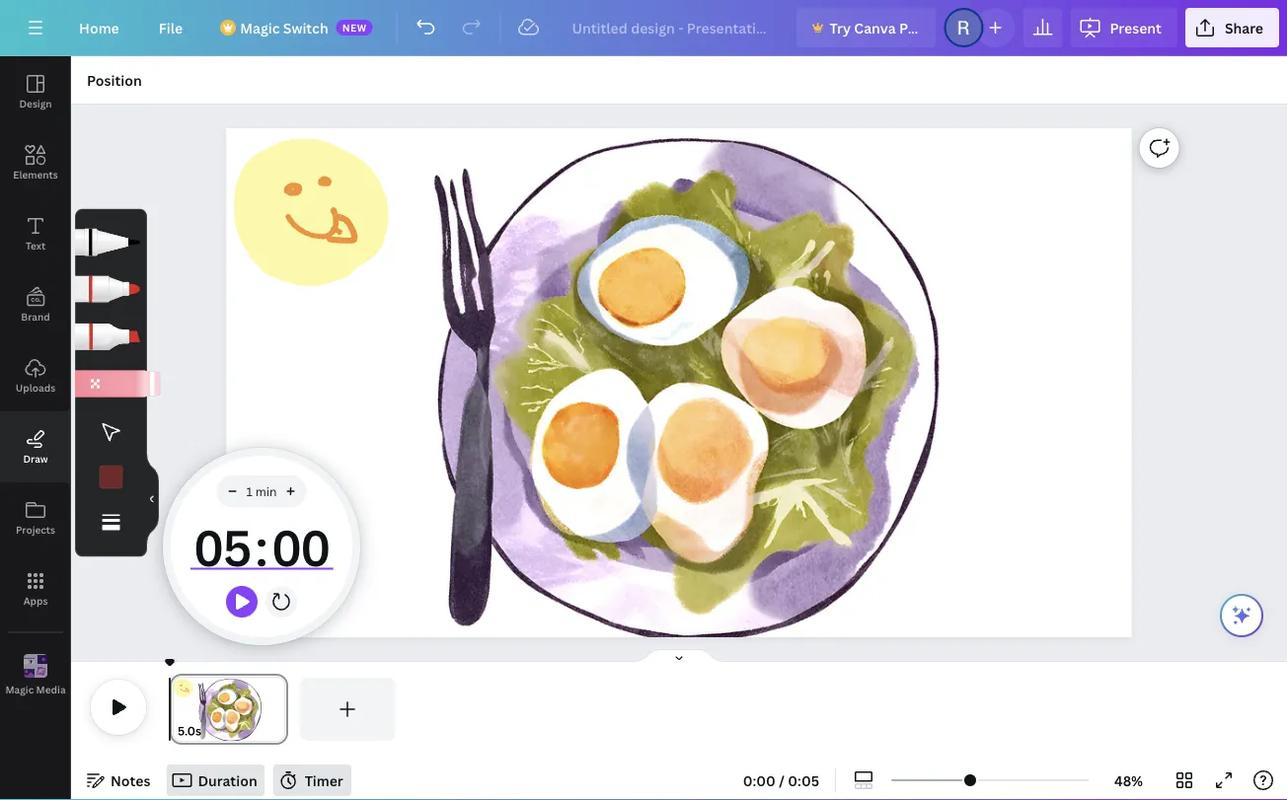 Task type: describe. For each thing, give the bounding box(es) containing it.
trimming, end edge slider
[[271, 678, 288, 741]]

projects button
[[0, 483, 71, 554]]

timer button
[[273, 765, 351, 797]]

apps
[[23, 594, 48, 608]]

duration button
[[166, 765, 265, 797]]

trimming, start edge slider
[[170, 678, 188, 741]]

position
[[87, 71, 142, 89]]

uploads
[[16, 381, 55, 394]]

magic media
[[5, 683, 66, 697]]

try canva pro button
[[796, 8, 936, 47]]

Design title text field
[[556, 8, 788, 47]]

magic for magic switch
[[240, 18, 280, 37]]

elements button
[[0, 127, 71, 198]]

#e7191f image
[[99, 466, 123, 489]]

min
[[256, 483, 277, 500]]

draw
[[23, 452, 48, 465]]

main menu bar
[[0, 0, 1287, 56]]

5.0s button
[[178, 722, 201, 741]]

present button
[[1071, 8, 1178, 47]]

text button
[[0, 198, 71, 270]]

05 button
[[190, 507, 255, 586]]

projects
[[16, 523, 55, 537]]

position button
[[79, 64, 150, 96]]

media
[[36, 683, 66, 697]]

draw button
[[0, 412, 71, 483]]

text
[[26, 239, 46, 252]]

duration
[[198, 772, 257, 790]]

home link
[[63, 8, 135, 47]]

share button
[[1186, 8, 1279, 47]]

brand button
[[0, 270, 71, 341]]

file
[[159, 18, 183, 37]]

share
[[1225, 18, 1264, 37]]

0:00 / 0:05
[[743, 772, 819, 790]]

canva
[[854, 18, 896, 37]]

00
[[271, 513, 329, 581]]

try canva pro
[[830, 18, 922, 37]]

timer
[[305, 772, 343, 790]]

magic for magic media
[[5, 683, 34, 697]]

notes
[[111, 772, 151, 790]]

apps button
[[0, 554, 71, 625]]

05 : 00
[[193, 513, 329, 581]]



Task type: vqa. For each thing, say whether or not it's contained in the screenshot.
the rightmost your
no



Task type: locate. For each thing, give the bounding box(es) containing it.
hide pages image
[[632, 649, 727, 664]]

0 horizontal spatial magic
[[5, 683, 34, 697]]

design
[[19, 97, 52, 110]]

uploads button
[[0, 341, 71, 412]]

try
[[830, 18, 851, 37]]

0 vertical spatial magic
[[240, 18, 280, 37]]

magic inside button
[[5, 683, 34, 697]]

elements
[[13, 168, 58, 181]]

0:05
[[788, 772, 819, 790]]

Page title text field
[[210, 722, 218, 741]]

05
[[193, 513, 251, 581]]

side panel tab list
[[0, 56, 71, 712]]

1 vertical spatial magic
[[5, 683, 34, 697]]

magic switch
[[240, 18, 328, 37]]

48%
[[1115, 772, 1143, 790]]

magic media button
[[0, 641, 71, 712]]

design button
[[0, 56, 71, 127]]

1
[[246, 483, 253, 500]]

1 min
[[246, 483, 277, 500]]

present
[[1110, 18, 1162, 37]]

notes button
[[79, 765, 158, 797]]

canva assistant image
[[1230, 604, 1254, 628]]

:
[[255, 513, 268, 581]]

hide image
[[146, 452, 159, 547]]

0:00
[[743, 772, 776, 790]]

48% button
[[1097, 765, 1161, 797]]

brand
[[21, 310, 50, 323]]

1 horizontal spatial magic
[[240, 18, 280, 37]]

00 button
[[268, 507, 333, 586]]

/
[[779, 772, 785, 790]]

timer
[[190, 507, 333, 586]]

new
[[342, 21, 367, 34]]

home
[[79, 18, 119, 37]]

file button
[[143, 8, 199, 47]]

magic left media
[[5, 683, 34, 697]]

magic inside main menu bar
[[240, 18, 280, 37]]

pro
[[899, 18, 922, 37]]

magic left switch
[[240, 18, 280, 37]]

timer containing 05
[[190, 507, 333, 586]]

#e7191f image
[[99, 466, 123, 489]]

magic
[[240, 18, 280, 37], [5, 683, 34, 697]]

5.0s
[[178, 723, 201, 739]]

switch
[[283, 18, 328, 37]]



